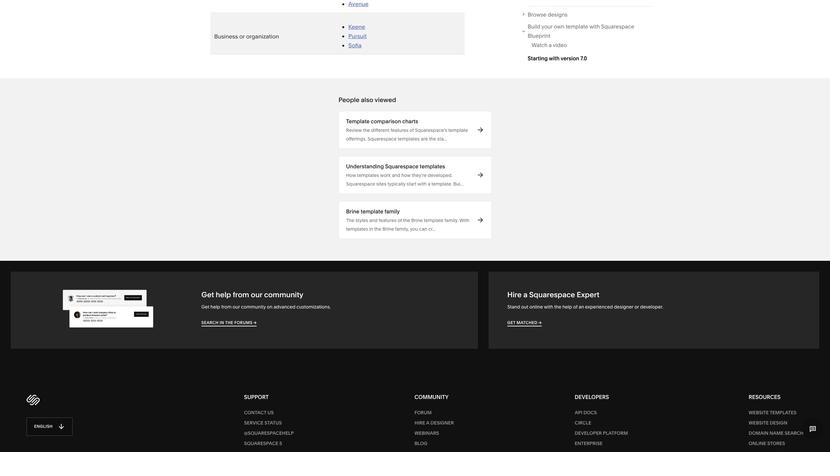 Task type: vqa. For each thing, say whether or not it's contained in the screenshot.
or to the top
yes



Task type: describe. For each thing, give the bounding box(es) containing it.
our for get help from our community on advanced customizations.
[[233, 304, 240, 310]]

0 vertical spatial or
[[239, 33, 245, 40]]

browse designs
[[528, 11, 568, 18]]

the left forums
[[225, 320, 233, 325]]

search
[[785, 430, 804, 436]]

from for get help from our community
[[233, 290, 249, 299]]

domain
[[749, 430, 769, 436]]

blog link
[[415, 439, 454, 449]]

people also viewed
[[339, 96, 396, 104]]

squarespace down how
[[346, 181, 375, 187]]

blog
[[415, 441, 428, 447]]

1 horizontal spatial brine
[[383, 226, 394, 232]]

experienced
[[585, 304, 613, 310]]

squarespace up online
[[529, 290, 575, 299]]

forum link
[[415, 408, 454, 418]]

platform
[[603, 430, 628, 436]]

enterprise
[[575, 441, 603, 447]]

they're
[[412, 172, 427, 178]]

can
[[419, 226, 427, 232]]

pursuit link
[[348, 33, 367, 40]]

organization
[[246, 33, 279, 40]]

from for get help from our community on advanced customizations.
[[221, 304, 232, 310]]

features for family
[[379, 217, 397, 223]]

get for get help from our community on advanced customizations.
[[201, 304, 209, 310]]

our for get help from our community
[[251, 290, 262, 299]]

family
[[385, 208, 400, 215]]

website templates link
[[749, 408, 804, 418]]

with inside the starting with version 7.0 link
[[549, 55, 560, 62]]

template up cr...
[[424, 217, 444, 223]]

avenue link
[[348, 0, 369, 7]]

sites
[[376, 181, 387, 187]]

template up "styles"
[[361, 208, 383, 215]]

business
[[214, 33, 238, 40]]

charts
[[402, 118, 418, 125]]

customizations.
[[297, 304, 331, 310]]

2 → from the left
[[538, 320, 542, 325]]

different
[[371, 127, 390, 133]]

design
[[770, 420, 788, 426]]

advanced
[[274, 304, 295, 310]]

api docs link
[[575, 408, 628, 418]]

squarespace's
[[415, 127, 447, 133]]

developed.
[[428, 172, 453, 178]]

status
[[265, 420, 282, 426]]

a inside understanding squarespace templates how templates work and how they're developed. squarespace sites typically start with a template. bui...
[[428, 181, 431, 187]]

website design
[[749, 420, 788, 426]]

the
[[346, 217, 354, 223]]

sta...
[[437, 136, 447, 142]]

an
[[579, 304, 584, 310]]

keene
[[348, 23, 365, 30]]

search in the forums →
[[201, 320, 257, 325]]

templates inside template comparison charts review the different features of squarespace's template offerings. squarespace templates are the sta...
[[398, 136, 420, 142]]

squarespace 5 link
[[244, 439, 294, 449]]

english
[[34, 424, 53, 429]]

support
[[244, 394, 269, 400]]

templates inside brine template family the styles and features of the brine template family. with templates in the brine family, you can cr...
[[346, 226, 368, 232]]

template comparison charts review the different features of squarespace's template offerings. squarespace templates are the sta...
[[346, 118, 468, 142]]

developer.
[[640, 304, 663, 310]]

contact us
[[244, 410, 274, 416]]

and inside brine template family the styles and features of the brine template family. with templates in the brine family, you can cr...
[[369, 217, 378, 223]]

website templates
[[749, 410, 797, 416]]

online
[[530, 304, 543, 310]]

templates up developed.
[[420, 163, 445, 170]]

domain name search
[[749, 430, 804, 436]]

the down template
[[363, 127, 370, 133]]

squarespace inside template comparison charts review the different features of squarespace's template offerings. squarespace templates are the sta...
[[368, 136, 397, 142]]

and inside understanding squarespace templates how templates work and how they're developed. squarespace sites typically start with a template. bui...
[[392, 172, 400, 178]]

of for charts
[[410, 127, 414, 133]]

in inside brine template family the styles and features of the brine template family. with templates in the brine family, you can cr...
[[369, 226, 373, 232]]

website design link
[[749, 418, 804, 428]]

are
[[421, 136, 428, 142]]

with inside build your own template with squarespace blueprint
[[590, 23, 600, 30]]

domain name search link
[[749, 428, 804, 439]]

browse
[[528, 11, 547, 18]]

people
[[339, 96, 360, 104]]

a for hire a squarespace expert
[[524, 290, 528, 299]]

docs
[[584, 410, 597, 416]]

template.
[[432, 181, 452, 187]]

understanding
[[346, 163, 384, 170]]

online
[[749, 441, 766, 447]]

5
[[279, 441, 282, 447]]

developer platform
[[575, 430, 628, 436]]

of for family
[[398, 217, 402, 223]]

website for website design
[[749, 420, 769, 426]]

developer
[[575, 430, 602, 436]]

template inside template comparison charts review the different features of squarespace's template offerings. squarespace templates are the sta...
[[448, 127, 468, 133]]

hire a designer link
[[415, 418, 454, 428]]

get help from our community on advanced customizations.
[[201, 304, 331, 310]]

family,
[[395, 226, 409, 232]]

also
[[361, 96, 373, 104]]

sofia
[[348, 42, 362, 49]]

service status
[[244, 420, 282, 426]]

community
[[415, 394, 449, 400]]

name
[[770, 430, 784, 436]]

7.0
[[581, 55, 587, 62]]

stand out online with the help of an experienced designer or developer.
[[507, 304, 663, 310]]

with right online
[[544, 304, 553, 310]]

on
[[267, 304, 273, 310]]

2 horizontal spatial of
[[573, 304, 578, 310]]

help left an
[[563, 304, 572, 310]]

api
[[575, 410, 583, 416]]

own
[[554, 23, 565, 30]]



Task type: locate. For each thing, give the bounding box(es) containing it.
review
[[346, 127, 362, 133]]

help for get help from our community
[[216, 290, 231, 299]]

avenue
[[348, 0, 369, 7]]

0 horizontal spatial in
[[220, 320, 224, 325]]

the
[[363, 127, 370, 133], [429, 136, 436, 142], [403, 217, 410, 223], [374, 226, 381, 232], [554, 304, 562, 310], [225, 320, 233, 325]]

@squarespacehelp link
[[244, 428, 294, 439]]

website up domain
[[749, 420, 769, 426]]

footer image image
[[58, 283, 158, 337]]

1 vertical spatial hire
[[415, 420, 425, 426]]

template down the browse designs dropdown button on the right
[[566, 23, 588, 30]]

family.
[[445, 217, 459, 223]]

0 vertical spatial features
[[391, 127, 409, 133]]

1 vertical spatial of
[[398, 217, 402, 223]]

features inside brine template family the styles and features of the brine template family. with templates in the brine family, you can cr...
[[379, 217, 397, 223]]

designs
[[548, 11, 568, 18]]

with down browse designs link on the top
[[590, 23, 600, 30]]

understanding squarespace templates how templates work and how they're developed. squarespace sites typically start with a template. bui...
[[346, 163, 464, 187]]

0 vertical spatial our
[[251, 290, 262, 299]]

0 vertical spatial hire
[[507, 290, 522, 299]]

0 horizontal spatial and
[[369, 217, 378, 223]]

api docs
[[575, 410, 597, 416]]

squarespace down browse designs link on the top
[[601, 23, 634, 30]]

1 vertical spatial and
[[369, 217, 378, 223]]

template right squarespace's
[[448, 127, 468, 133]]

→ right matched
[[538, 320, 542, 325]]

community for get help from our community on advanced customizations.
[[241, 304, 266, 310]]

2 get from the top
[[201, 304, 209, 310]]

0 horizontal spatial →
[[253, 320, 257, 325]]

features
[[391, 127, 409, 133], [379, 217, 397, 223]]

help up search
[[211, 304, 220, 310]]

0 vertical spatial of
[[410, 127, 414, 133]]

of inside brine template family the styles and features of the brine template family. with templates in the brine family, you can cr...
[[398, 217, 402, 223]]

enterprise link
[[575, 439, 628, 449]]

hire for hire a designer
[[415, 420, 425, 426]]

get help from our community
[[201, 290, 303, 299]]

of
[[410, 127, 414, 133], [398, 217, 402, 223], [573, 304, 578, 310]]

1 vertical spatial our
[[233, 304, 240, 310]]

template inside build your own template with squarespace blueprint
[[566, 23, 588, 30]]

help for get help from our community on advanced customizations.
[[211, 304, 220, 310]]

of inside template comparison charts review the different features of squarespace's template offerings. squarespace templates are the sta...
[[410, 127, 414, 133]]

sofia link
[[348, 42, 362, 49]]

a left video
[[549, 42, 552, 48]]

1 get from the top
[[201, 290, 214, 299]]

your
[[542, 23, 553, 30]]

hire a squarespace expert
[[507, 290, 600, 299]]

website for website templates
[[749, 410, 769, 416]]

of down charts
[[410, 127, 414, 133]]

2 vertical spatial brine
[[383, 226, 394, 232]]

1 horizontal spatial or
[[635, 304, 639, 310]]

1 horizontal spatial of
[[410, 127, 414, 133]]

cr...
[[428, 226, 436, 232]]

1 horizontal spatial and
[[392, 172, 400, 178]]

business or organization
[[214, 33, 279, 40]]

and up the typically
[[392, 172, 400, 178]]

our up the get help from our community on advanced customizations.
[[251, 290, 262, 299]]

english link
[[27, 418, 244, 436]]

template
[[346, 118, 370, 125]]

features down charts
[[391, 127, 409, 133]]

1 vertical spatial features
[[379, 217, 397, 223]]

1 vertical spatial or
[[635, 304, 639, 310]]

help up search in the forums →
[[216, 290, 231, 299]]

templates
[[398, 136, 420, 142], [420, 163, 445, 170], [357, 172, 379, 178], [346, 226, 368, 232]]

1 website from the top
[[749, 410, 769, 416]]

the up family,
[[403, 217, 410, 223]]

0 horizontal spatial from
[[221, 304, 232, 310]]

start
[[407, 181, 417, 187]]

build your own template with squarespace blueprint link
[[528, 22, 653, 40]]

1 horizontal spatial our
[[251, 290, 262, 299]]

1 vertical spatial in
[[220, 320, 224, 325]]

@squarespacehelp
[[244, 430, 294, 436]]

of up family,
[[398, 217, 402, 223]]

0 horizontal spatial our
[[233, 304, 240, 310]]

out
[[521, 304, 528, 310]]

1 horizontal spatial hire
[[507, 290, 522, 299]]

resources
[[749, 394, 781, 400]]

a up out
[[524, 290, 528, 299]]

templates down "styles"
[[346, 226, 368, 232]]

with down they're
[[418, 181, 427, 187]]

styles
[[356, 217, 368, 223]]

us
[[268, 410, 274, 416]]

squarespace up how in the left of the page
[[385, 163, 419, 170]]

hire down forum on the bottom of page
[[415, 420, 425, 426]]

a for watch a video
[[549, 42, 552, 48]]

a for hire a designer
[[426, 420, 430, 426]]

how
[[346, 172, 356, 178]]

the down hire a squarespace expert
[[554, 304, 562, 310]]

service
[[244, 420, 264, 426]]

0 vertical spatial from
[[233, 290, 249, 299]]

or right business
[[239, 33, 245, 40]]

how
[[402, 172, 411, 178]]

hire
[[507, 290, 522, 299], [415, 420, 425, 426]]

0 vertical spatial get
[[201, 290, 214, 299]]

a left template.
[[428, 181, 431, 187]]

watch
[[532, 42, 548, 48]]

0 vertical spatial community
[[264, 290, 303, 299]]

2 vertical spatial of
[[573, 304, 578, 310]]

designer
[[614, 304, 634, 310]]

with
[[590, 23, 600, 30], [549, 55, 560, 62], [418, 181, 427, 187], [544, 304, 553, 310]]

from up search in the forums →
[[221, 304, 232, 310]]

english button
[[27, 418, 73, 436]]

comparison
[[371, 118, 401, 125]]

online stores link
[[749, 439, 804, 449]]

→ right forums
[[253, 320, 257, 325]]

version
[[561, 55, 579, 62]]

stores
[[768, 441, 785, 447]]

2 website from the top
[[749, 420, 769, 426]]

0 vertical spatial and
[[392, 172, 400, 178]]

1 vertical spatial from
[[221, 304, 232, 310]]

1 horizontal spatial →
[[538, 320, 542, 325]]

1 vertical spatial brine
[[411, 217, 423, 223]]

1 vertical spatial community
[[241, 304, 266, 310]]

brine up the you
[[411, 217, 423, 223]]

matched
[[517, 320, 538, 325]]

with
[[460, 217, 470, 223]]

build your own template with squarespace blueprint button
[[521, 22, 653, 40]]

stand
[[507, 304, 520, 310]]

features for charts
[[391, 127, 409, 133]]

community for get help from our community
[[264, 290, 303, 299]]

brine left family,
[[383, 226, 394, 232]]

get for get help from our community
[[201, 290, 214, 299]]

and
[[392, 172, 400, 178], [369, 217, 378, 223]]

community down get help from our community
[[241, 304, 266, 310]]

0 horizontal spatial of
[[398, 217, 402, 223]]

→
[[253, 320, 257, 325], [538, 320, 542, 325]]

typically
[[388, 181, 406, 187]]

the left family,
[[374, 226, 381, 232]]

templates left are
[[398, 136, 420, 142]]

with down watch a video link
[[549, 55, 560, 62]]

watch a video
[[532, 42, 567, 48]]

the right are
[[429, 136, 436, 142]]

1 horizontal spatial in
[[369, 226, 373, 232]]

in right search
[[220, 320, 224, 325]]

1 horizontal spatial from
[[233, 290, 249, 299]]

developer platform link
[[575, 428, 628, 439]]

hire for hire a squarespace expert
[[507, 290, 522, 299]]

blueprint
[[528, 33, 551, 39]]

from up the get help from our community on advanced customizations.
[[233, 290, 249, 299]]

help
[[216, 290, 231, 299], [211, 304, 220, 310], [563, 304, 572, 310]]

0 horizontal spatial hire
[[415, 420, 425, 426]]

0 horizontal spatial or
[[239, 33, 245, 40]]

community up advanced
[[264, 290, 303, 299]]

features inside template comparison charts review the different features of squarespace's template offerings. squarespace templates are the sta...
[[391, 127, 409, 133]]

templates down understanding
[[357, 172, 379, 178]]

hire inside hire a designer link
[[415, 420, 425, 426]]

1 vertical spatial get
[[201, 304, 209, 310]]

0 horizontal spatial brine
[[346, 208, 359, 215]]

online stores
[[749, 441, 785, 447]]

of left an
[[573, 304, 578, 310]]

1 → from the left
[[253, 320, 257, 325]]

contact
[[244, 410, 266, 416]]

in left family,
[[369, 226, 373, 232]]

a up webinars at the bottom of the page
[[426, 420, 430, 426]]

brine up the
[[346, 208, 359, 215]]

build your own template with squarespace blueprint
[[528, 23, 634, 39]]

our up forums
[[233, 304, 240, 310]]

get
[[201, 290, 214, 299], [201, 304, 209, 310]]

keene link
[[348, 23, 365, 30]]

with inside understanding squarespace templates how templates work and how they're developed. squarespace sites typically start with a template. bui...
[[418, 181, 427, 187]]

get
[[507, 320, 516, 325]]

squarespace down @squarespacehelp link
[[244, 441, 278, 447]]

squarespace down different on the left
[[368, 136, 397, 142]]

or right designer
[[635, 304, 639, 310]]

template
[[566, 23, 588, 30], [448, 127, 468, 133], [361, 208, 383, 215], [424, 217, 444, 223]]

forums
[[234, 320, 253, 325]]

circle
[[575, 420, 591, 426]]

hire up stand
[[507, 290, 522, 299]]

hire a designer
[[415, 420, 454, 426]]

and right "styles"
[[369, 217, 378, 223]]

webinars link
[[415, 428, 454, 439]]

website up website design at the right of the page
[[749, 410, 769, 416]]

squarespace inside build your own template with squarespace blueprint
[[601, 23, 634, 30]]

templates
[[770, 410, 797, 416]]

1 vertical spatial website
[[749, 420, 769, 426]]

0 vertical spatial in
[[369, 226, 373, 232]]

brine template family the styles and features of the brine template family. with templates in the brine family, you can cr...
[[346, 208, 470, 232]]

bui...
[[453, 181, 464, 187]]

starting with version 7.0
[[528, 55, 587, 62]]

2 horizontal spatial brine
[[411, 217, 423, 223]]

features down "family"
[[379, 217, 397, 223]]

browse designs button
[[521, 10, 653, 19]]

service status link
[[244, 418, 294, 428]]

0 vertical spatial brine
[[346, 208, 359, 215]]

watch a video link
[[532, 40, 567, 52]]

0 vertical spatial website
[[749, 410, 769, 416]]



